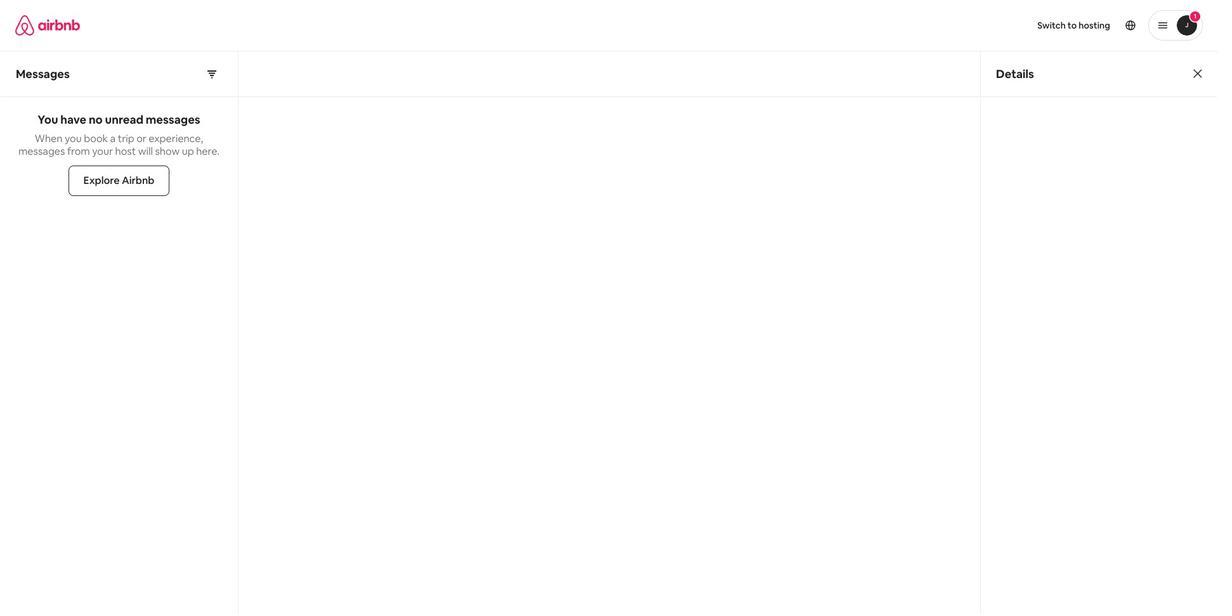 Task type: vqa. For each thing, say whether or not it's contained in the screenshot.
1st 7 Button from left
no



Task type: locate. For each thing, give the bounding box(es) containing it.
experience,
[[149, 132, 203, 145]]

or
[[137, 132, 146, 145]]

filter conversations. current filter: all conversations image
[[207, 69, 217, 79]]

details
[[996, 66, 1034, 81]]

messages
[[146, 112, 200, 127], [18, 145, 65, 158]]

0 horizontal spatial messages
[[18, 145, 65, 158]]

when
[[35, 132, 62, 145]]

have
[[61, 112, 86, 127]]

1 horizontal spatial messages
[[146, 112, 200, 127]]

profile element
[[625, 0, 1203, 51]]

up
[[182, 145, 194, 158]]

your
[[92, 145, 113, 158]]

unread
[[105, 112, 143, 127]]

messages down you
[[18, 145, 65, 158]]

1
[[1194, 12, 1197, 20]]

1 button
[[1149, 10, 1203, 41]]

airbnb
[[122, 174, 154, 187]]

messages up experience,
[[146, 112, 200, 127]]

will
[[138, 145, 153, 158]]

host
[[115, 145, 136, 158]]

from
[[67, 145, 90, 158]]

a
[[110, 132, 116, 145]]

you have no unread messages when you book a trip or experience, messages from your host will show up here.
[[18, 112, 220, 158]]

1 vertical spatial messages
[[18, 145, 65, 158]]

switch to hosting link
[[1030, 12, 1118, 39]]

switch
[[1038, 20, 1066, 31]]

here.
[[196, 145, 220, 158]]



Task type: describe. For each thing, give the bounding box(es) containing it.
book
[[84, 132, 108, 145]]

no
[[89, 112, 103, 127]]

you
[[65, 132, 82, 145]]

you
[[38, 112, 58, 127]]

show
[[155, 145, 180, 158]]

explore
[[84, 174, 120, 187]]

switch to hosting
[[1038, 20, 1111, 31]]

messages
[[16, 66, 70, 81]]

explore airbnb link
[[68, 166, 170, 196]]

hosting
[[1079, 20, 1111, 31]]

0 vertical spatial messages
[[146, 112, 200, 127]]

messaging page main contents element
[[0, 51, 1219, 614]]

trip
[[118, 132, 134, 145]]

to
[[1068, 20, 1077, 31]]

explore airbnb
[[84, 174, 154, 187]]



